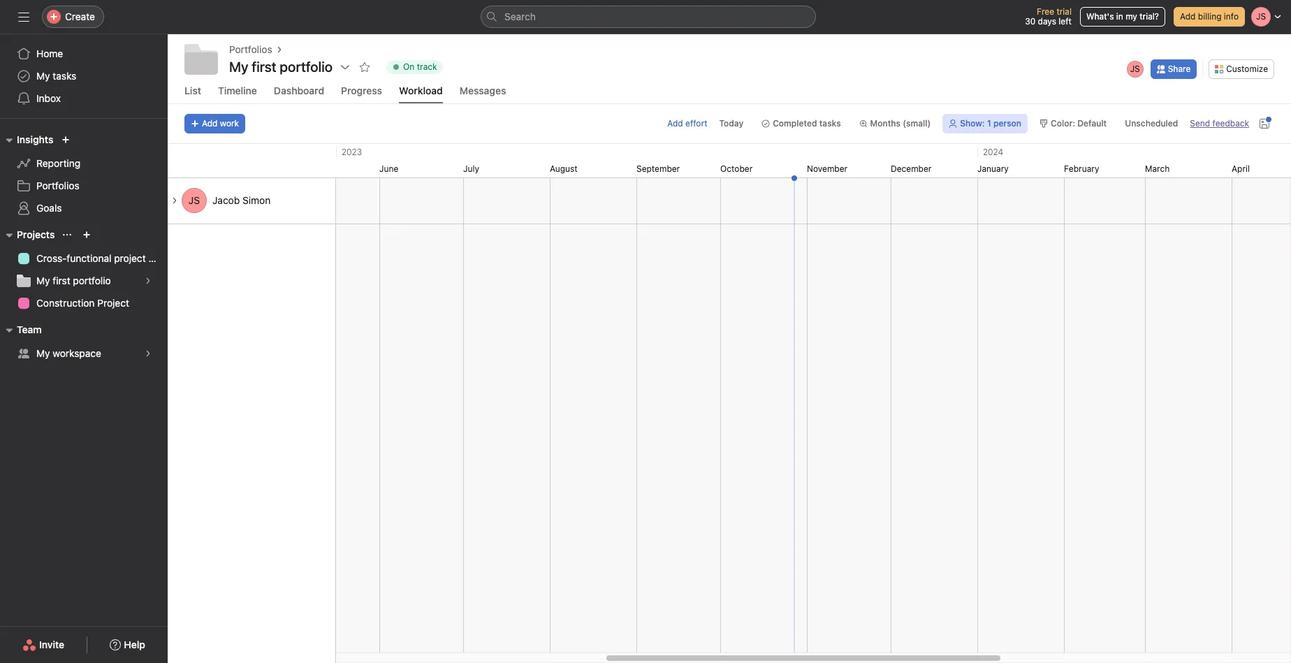 Task type: vqa. For each thing, say whether or not it's contained in the screenshot.
Task name text box inside "Draft project brief" cell
no



Task type: locate. For each thing, give the bounding box(es) containing it.
cross-
[[36, 252, 67, 264]]

tasks inside dropdown button
[[819, 118, 841, 129]]

portfolio
[[73, 275, 111, 286]]

share
[[1168, 63, 1191, 74]]

billing
[[1198, 11, 1222, 22]]

free trial 30 days left
[[1025, 6, 1072, 27]]

track
[[417, 61, 437, 72]]

first portfolio
[[252, 59, 333, 75]]

tasks down home on the top left of the page
[[53, 70, 76, 82]]

1
[[987, 118, 991, 129]]

add work
[[202, 118, 239, 129]]

show: 1 person button
[[943, 114, 1028, 133]]

trial?
[[1140, 11, 1159, 22]]

january
[[978, 164, 1009, 174]]

show:
[[960, 118, 985, 129]]

tasks inside global element
[[53, 70, 76, 82]]

projects button
[[0, 226, 55, 243]]

october
[[720, 164, 753, 174]]

add left effort at top right
[[667, 118, 683, 129]]

projects
[[17, 228, 55, 240]]

portfolios up my first portfolio
[[229, 43, 272, 55]]

js
[[1130, 63, 1140, 74], [189, 194, 200, 206]]

first
[[53, 275, 70, 286]]

color: default button
[[1033, 114, 1113, 133]]

effort
[[686, 118, 707, 129]]

july
[[463, 164, 479, 174]]

search
[[504, 10, 536, 22]]

portfolios link down reporting
[[8, 175, 159, 197]]

my inside 'my first portfolio' link
[[36, 275, 50, 286]]

insights
[[17, 133, 53, 145]]

save layout as default image
[[1259, 118, 1270, 129]]

functional
[[67, 252, 111, 264]]

my left first
[[36, 275, 50, 286]]

1 vertical spatial tasks
[[819, 118, 841, 129]]

september
[[637, 164, 680, 174]]

add to starred image
[[359, 61, 370, 73]]

days
[[1038, 16, 1056, 27]]

what's
[[1086, 11, 1114, 22]]

months (small)
[[870, 118, 931, 129]]

messages
[[460, 85, 506, 96]]

workload link
[[399, 85, 443, 103]]

send
[[1190, 118, 1210, 129]]

my workspace link
[[8, 342, 159, 365]]

add for add work
[[202, 118, 218, 129]]

1 vertical spatial portfolios
[[36, 180, 79, 191]]

portfolios
[[229, 43, 272, 55], [36, 180, 79, 191]]

help button
[[101, 632, 154, 658]]

completed tasks
[[773, 118, 841, 129]]

reporting
[[36, 157, 80, 169]]

2 horizontal spatial add
[[1180, 11, 1196, 22]]

reporting link
[[8, 152, 159, 175]]

on track button
[[380, 57, 449, 77]]

my inside my workspace link
[[36, 347, 50, 359]]

my for my workspace
[[36, 347, 50, 359]]

my inside my tasks link
[[36, 70, 50, 82]]

0 vertical spatial portfolios
[[229, 43, 272, 55]]

1 horizontal spatial portfolios
[[229, 43, 272, 55]]

add billing info button
[[1174, 7, 1245, 27]]

0 horizontal spatial portfolios
[[36, 180, 79, 191]]

customize
[[1226, 63, 1268, 74]]

portfolios down reporting
[[36, 180, 79, 191]]

invite button
[[13, 632, 73, 658]]

add left billing
[[1180, 11, 1196, 22]]

projects element
[[0, 222, 168, 317]]

months
[[870, 118, 901, 129]]

my
[[229, 59, 248, 75], [36, 70, 50, 82], [36, 275, 50, 286], [36, 347, 50, 359]]

april
[[1232, 164, 1250, 174]]

share button
[[1151, 59, 1197, 79]]

1 horizontal spatial add
[[667, 118, 683, 129]]

0 horizontal spatial add
[[202, 118, 218, 129]]

add
[[1180, 11, 1196, 22], [202, 118, 218, 129], [667, 118, 683, 129]]

portfolios link
[[229, 42, 272, 57], [8, 175, 159, 197]]

invite
[[39, 639, 64, 651]]

add left work
[[202, 118, 218, 129]]

portfolios link up my first portfolio
[[229, 42, 272, 57]]

workspace
[[53, 347, 101, 359]]

workload
[[399, 85, 443, 96]]

my up timeline
[[229, 59, 248, 75]]

0 horizontal spatial tasks
[[53, 70, 76, 82]]

my tasks
[[36, 70, 76, 82]]

left
[[1059, 16, 1072, 27]]

1 horizontal spatial js
[[1130, 63, 1140, 74]]

my first portfolio
[[229, 59, 333, 75]]

insights element
[[0, 127, 168, 222]]

goals
[[36, 202, 62, 214]]

global element
[[0, 34, 168, 118]]

project
[[97, 297, 129, 309]]

my workspace
[[36, 347, 101, 359]]

0 horizontal spatial js
[[189, 194, 200, 206]]

list
[[184, 85, 201, 96]]

add effort
[[667, 118, 707, 129]]

my tasks link
[[8, 65, 159, 87]]

0 horizontal spatial portfolios link
[[8, 175, 159, 197]]

1 horizontal spatial tasks
[[819, 118, 841, 129]]

1 horizontal spatial portfolios link
[[229, 42, 272, 57]]

progress
[[341, 85, 382, 96]]

my for my first portfolio
[[229, 59, 248, 75]]

my down team
[[36, 347, 50, 359]]

0 vertical spatial tasks
[[53, 70, 76, 82]]

tasks for completed tasks
[[819, 118, 841, 129]]

tasks right completed
[[819, 118, 841, 129]]

goals link
[[8, 197, 159, 219]]

my first portfolio
[[36, 275, 111, 286]]

customize button
[[1209, 59, 1274, 79]]

js left jacob
[[189, 194, 200, 206]]

my up inbox
[[36, 70, 50, 82]]

js left share button
[[1130, 63, 1140, 74]]

help
[[124, 639, 145, 651]]

new project or portfolio image
[[83, 231, 91, 239]]

show: 1 person
[[960, 118, 1022, 129]]

team
[[17, 324, 42, 335]]

plan
[[148, 252, 168, 264]]

home link
[[8, 43, 159, 65]]

my
[[1126, 11, 1137, 22]]

search list box
[[481, 6, 816, 28]]



Task type: describe. For each thing, give the bounding box(es) containing it.
list link
[[184, 85, 201, 103]]

august
[[550, 164, 578, 174]]

completed
[[773, 118, 817, 129]]

my for my first portfolio
[[36, 275, 50, 286]]

unscheduled button
[[1119, 114, 1185, 133]]

inbox
[[36, 92, 61, 104]]

construction project link
[[8, 292, 159, 314]]

on
[[403, 61, 415, 72]]

info
[[1224, 11, 1239, 22]]

teams element
[[0, 317, 168, 368]]

2023
[[342, 147, 362, 157]]

default
[[1078, 118, 1107, 129]]

30
[[1025, 16, 1036, 27]]

timeline link
[[218, 85, 257, 103]]

insights button
[[0, 131, 53, 148]]

december
[[891, 164, 932, 174]]

work
[[220, 118, 239, 129]]

color: default
[[1051, 118, 1107, 129]]

portfolios inside insights element
[[36, 180, 79, 191]]

2024
[[983, 147, 1003, 157]]

see details, my first portfolio image
[[144, 277, 152, 285]]

my first portfolio link
[[8, 270, 159, 292]]

project
[[114, 252, 146, 264]]

new image
[[62, 136, 70, 144]]

free
[[1037, 6, 1054, 17]]

add for add billing info
[[1180, 11, 1196, 22]]

0 vertical spatial js
[[1130, 63, 1140, 74]]

today button
[[713, 114, 750, 133]]

1 vertical spatial js
[[189, 194, 200, 206]]

show options image
[[340, 61, 351, 73]]

hide sidebar image
[[18, 11, 29, 22]]

feedback
[[1213, 118, 1249, 129]]

see details, my workspace image
[[144, 349, 152, 358]]

send feedback link
[[1190, 117, 1249, 130]]

construction
[[36, 297, 95, 309]]

jacob
[[212, 194, 240, 206]]

my for my tasks
[[36, 70, 50, 82]]

months (small) button
[[853, 114, 937, 133]]

in
[[1116, 11, 1123, 22]]

messages link
[[460, 85, 506, 103]]

dashboard
[[274, 85, 324, 96]]

february
[[1064, 164, 1099, 174]]

completed tasks button
[[755, 114, 847, 133]]

what's in my trial? button
[[1080, 7, 1165, 27]]

send feedback
[[1190, 118, 1249, 129]]

team button
[[0, 321, 42, 338]]

create
[[65, 10, 95, 22]]

trial
[[1057, 6, 1072, 17]]

color:
[[1051, 118, 1075, 129]]

0 vertical spatial portfolios link
[[229, 42, 272, 57]]

create button
[[42, 6, 104, 28]]

2024 january
[[978, 147, 1009, 174]]

june
[[379, 164, 399, 174]]

construction project
[[36, 297, 129, 309]]

dashboard link
[[274, 85, 324, 103]]

(small)
[[903, 118, 931, 129]]

home
[[36, 48, 63, 59]]

add work button
[[184, 114, 245, 133]]

show options, current sort, top image
[[63, 231, 72, 239]]

person
[[994, 118, 1022, 129]]

search button
[[481, 6, 816, 28]]

add for add effort
[[667, 118, 683, 129]]

add effort button
[[667, 118, 707, 129]]

inbox link
[[8, 87, 159, 110]]

1 vertical spatial portfolios link
[[8, 175, 159, 197]]

simon
[[242, 194, 271, 206]]

add billing info
[[1180, 11, 1239, 22]]

today
[[719, 118, 744, 129]]

tasks for my tasks
[[53, 70, 76, 82]]

unscheduled
[[1125, 118, 1178, 129]]

progress link
[[341, 85, 382, 103]]

timeline
[[218, 85, 257, 96]]

november
[[807, 164, 848, 174]]

on track
[[403, 61, 437, 72]]

march
[[1145, 164, 1170, 174]]



